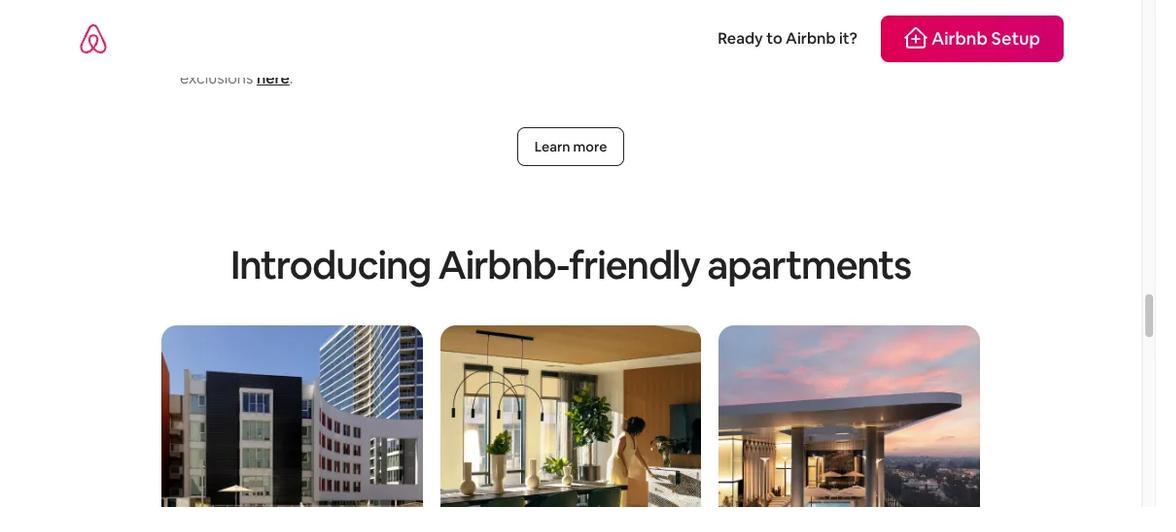 Task type: vqa. For each thing, say whether or not it's contained in the screenshot.
competitors
yes



Task type: locate. For each thing, give the bounding box(es) containing it.
here .
[[257, 68, 293, 89]]

top
[[638, 49, 664, 69]]

comparison is based on public information and free offerings by top competitors as of 10/22. find details and exclusions
[[180, 49, 954, 89]]

airbnb up 10/22.
[[786, 28, 836, 49]]

details
[[877, 49, 924, 69]]

of
[[778, 49, 793, 69]]

and left free
[[487, 49, 514, 69]]

10/22.
[[797, 49, 840, 69]]

1 horizontal spatial and
[[927, 49, 954, 69]]

image of a person opening a sideboard drawer in a modern, stylish dining room image
[[440, 326, 701, 508], [440, 326, 701, 508]]

free
[[517, 49, 547, 69]]

airbnb setup link
[[881, 16, 1064, 62]]

image of a rooftop pool on a city apartment building at dusk image
[[719, 326, 980, 508], [719, 326, 980, 508]]

learn
[[534, 138, 570, 156]]

1 and from the left
[[487, 49, 514, 69]]

and
[[487, 49, 514, 69], [927, 49, 954, 69]]

here link
[[257, 68, 290, 89]]

exclusions
[[180, 68, 253, 89]]

airbnb
[[931, 27, 988, 50], [786, 28, 836, 49]]

0 horizontal spatial airbnb
[[786, 28, 836, 49]]

image of a pool in an apartment complex courtyard on a sunny day image
[[161, 326, 423, 508], [161, 326, 423, 508]]

airbnb left setup
[[931, 27, 988, 50]]

comparison
[[180, 49, 267, 69]]

1 horizontal spatial airbnb
[[931, 27, 988, 50]]

0 horizontal spatial and
[[487, 49, 514, 69]]

airbnb-
[[438, 240, 569, 291]]

here
[[257, 68, 290, 89]]

and right details
[[927, 49, 954, 69]]

.
[[290, 68, 293, 89]]



Task type: describe. For each thing, give the bounding box(es) containing it.
based
[[285, 49, 329, 69]]

is
[[271, 49, 281, 69]]

on
[[332, 49, 350, 69]]

airbnb setup
[[931, 27, 1040, 50]]

airbnb homepage image
[[78, 23, 109, 54]]

friendly
[[569, 240, 700, 291]]

ready
[[718, 28, 763, 49]]

to
[[766, 28, 782, 49]]

learn more
[[534, 138, 607, 156]]

offerings
[[550, 49, 614, 69]]

learn more link
[[517, 128, 624, 167]]

competitors
[[667, 49, 756, 69]]

as
[[759, 49, 775, 69]]

public
[[354, 49, 397, 69]]

2 and from the left
[[927, 49, 954, 69]]

information
[[400, 49, 484, 69]]

introducing airbnb-friendly apartments
[[230, 240, 911, 291]]

it?
[[839, 28, 857, 49]]

more
[[573, 138, 607, 156]]

find
[[843, 49, 873, 69]]

ready to airbnb it?
[[718, 28, 857, 49]]

introducing
[[230, 240, 431, 291]]

by
[[617, 49, 635, 69]]

setup
[[991, 27, 1040, 50]]

apartments
[[707, 240, 911, 291]]



